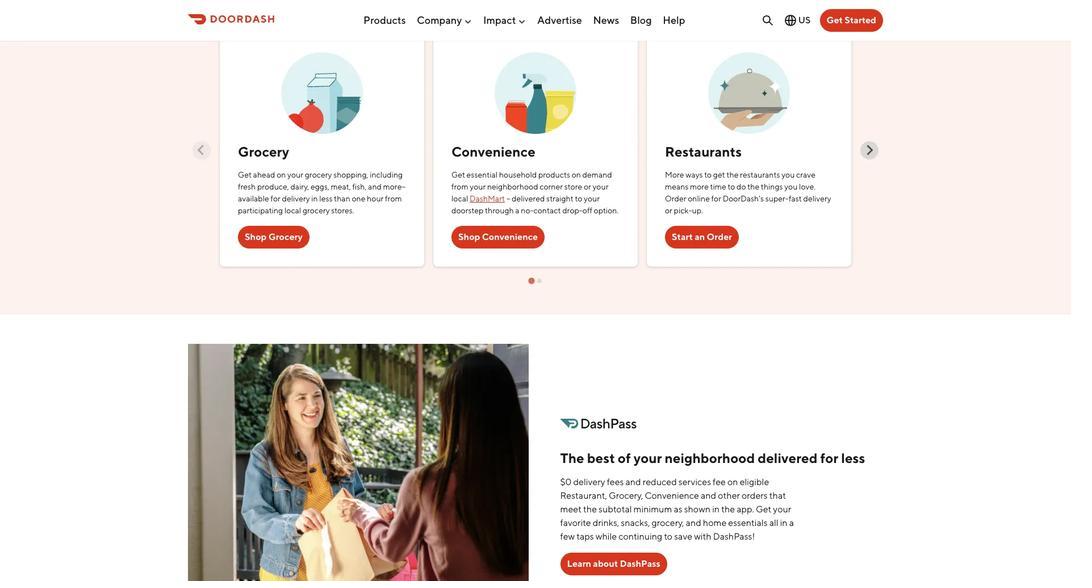 Task type: vqa. For each thing, say whether or not it's contained in the screenshot.
11/1/2023 Read more
no



Task type: describe. For each thing, give the bounding box(es) containing it.
straight
[[547, 194, 574, 203]]

$0 delivery fees and reduced services fee on eligible restaurant, grocery, convenience and other orders that meet the subtotal minimum as shown in the app. get your favorite drinks, snacks, grocery, and home essentials all in a few taps while continuing to save with dashpass!
[[561, 477, 794, 543]]

other
[[718, 491, 740, 502]]

demand
[[583, 170, 612, 179]]

participating
[[238, 206, 283, 215]]

to inside the '– delivered straight to your doorstep through a no-contact drop-off option.'
[[575, 194, 583, 203]]

1 horizontal spatial order
[[707, 232, 733, 242]]

produce,
[[257, 182, 289, 191]]

advertise link
[[538, 9, 582, 30]]

crave
[[797, 170, 816, 179]]

start an order
[[672, 232, 733, 242]]

impact link
[[484, 9, 526, 30]]

shop convenience
[[459, 232, 538, 242]]

fresh
[[238, 182, 256, 191]]

select a slide to show tab list
[[215, 276, 856, 285]]

doordash's
[[723, 194, 764, 203]]

best
[[587, 451, 615, 467]]

1 vertical spatial delivered
[[758, 451, 818, 467]]

news
[[593, 14, 620, 26]]

learn about dashpass
[[567, 559, 661, 570]]

get for get ahead on your grocery shopping, including fresh produce, dairy, eggs, meat, fish, and more– available for delivery in less than one hour from participating local grocery stores.
[[238, 170, 252, 179]]

1 vertical spatial in
[[713, 505, 720, 515]]

help
[[663, 14, 686, 26]]

about
[[593, 559, 618, 570]]

shop convenience link
[[452, 226, 545, 249]]

start
[[672, 232, 693, 242]]

few
[[561, 532, 575, 543]]

do
[[737, 182, 746, 191]]

start an order link
[[665, 226, 739, 249]]

grocery,
[[652, 518, 684, 529]]

less inside get ahead on your grocery shopping, including fresh produce, dairy, eggs, meat, fish, and more– available for delivery in less than one hour from participating local grocery stores.
[[320, 194, 333, 203]]

household
[[499, 170, 537, 179]]

us
[[799, 15, 811, 26]]

delivery inside more ways to get the restaurants you crave means more time to do the things you love. order online for doordash's super-fast delivery or pick-up.
[[804, 194, 832, 203]]

get inside the $0 delivery fees and reduced services fee on eligible restaurant, grocery, convenience and other orders that meet the subtotal minimum as shown in the app. get your favorite drinks, snacks, grocery, and home essentials all in a few taps while continuing to save with dashpass!
[[756, 505, 772, 515]]

fish,
[[353, 182, 367, 191]]

blog link
[[631, 9, 652, 30]]

essential
[[467, 170, 498, 179]]

eligible
[[740, 477, 770, 488]]

app.
[[737, 505, 755, 515]]

restaurants
[[740, 170, 780, 179]]

and down fee
[[701, 491, 717, 502]]

through
[[485, 206, 514, 215]]

including
[[370, 170, 403, 179]]

in inside get ahead on your grocery shopping, including fresh produce, dairy, eggs, meat, fish, and more– available for delivery in less than one hour from participating local grocery stores.
[[312, 194, 318, 203]]

get
[[714, 170, 726, 179]]

order inside more ways to get the restaurants you crave means more time to do the things you love. order online for doordash's super-fast delivery or pick-up.
[[665, 194, 687, 203]]

option.
[[594, 206, 619, 215]]

2 horizontal spatial for
[[821, 451, 839, 467]]

globe line image
[[784, 14, 798, 27]]

region containing grocery
[[193, 29, 879, 285]]

cx corp illustration rx image
[[709, 43, 790, 134]]

0 vertical spatial convenience
[[452, 144, 536, 159]]

than
[[334, 194, 350, 203]]

delivered inside the '– delivered straight to your doorstep through a no-contact drop-off option.'
[[512, 194, 545, 203]]

eggs,
[[311, 182, 330, 191]]

the right do
[[748, 182, 760, 191]]

cx corp illustration grocery image
[[281, 43, 363, 134]]

meet
[[561, 505, 582, 515]]

dairy,
[[291, 182, 309, 191]]

available
[[238, 194, 269, 203]]

means
[[665, 182, 689, 191]]

doorstep
[[452, 206, 484, 215]]

$0
[[561, 477, 572, 488]]

dashpass
[[620, 559, 661, 570]]

1 vertical spatial less
[[842, 451, 866, 467]]

orders
[[742, 491, 768, 502]]

minimum
[[634, 505, 672, 515]]

time
[[711, 182, 727, 191]]

your inside the $0 delivery fees and reduced services fee on eligible restaurant, grocery, convenience and other orders that meet the subtotal minimum as shown in the app. get your favorite drinks, snacks, grocery, and home essentials all in a few taps while continuing to save with dashpass!
[[774, 505, 792, 515]]

1 vertical spatial grocery
[[303, 206, 330, 215]]

ways
[[686, 170, 703, 179]]

products
[[364, 14, 406, 26]]

love.
[[800, 182, 816, 191]]

news link
[[593, 9, 620, 30]]

shop grocery link
[[238, 226, 310, 249]]

the best of your neighborhood delivered for less
[[561, 451, 866, 467]]

with
[[694, 532, 712, 543]]

0 vertical spatial you
[[782, 170, 795, 179]]

as
[[674, 505, 683, 515]]

an
[[695, 232, 705, 242]]

1 vertical spatial grocery
[[269, 232, 303, 242]]

or inside the 'get essential household products on demand from your neighborhood corner store or your local'
[[584, 182, 591, 191]]

delivery inside get ahead on your grocery shopping, including fresh produce, dairy, eggs, meat, fish, and more– available for delivery in less than one hour from participating local grocery stores.
[[282, 194, 310, 203]]

continuing
[[619, 532, 663, 543]]

to left the get
[[705, 170, 712, 179]]

drop-
[[563, 206, 583, 215]]

help link
[[663, 9, 686, 30]]

next slide image
[[865, 145, 875, 156]]

fast
[[789, 194, 802, 203]]

on inside the $0 delivery fees and reduced services fee on eligible restaurant, grocery, convenience and other orders that meet the subtotal minimum as shown in the app. get your favorite drinks, snacks, grocery, and home essentials all in a few taps while continuing to save with dashpass!
[[728, 477, 738, 488]]

meat,
[[331, 182, 351, 191]]

from inside the 'get essential household products on demand from your neighborhood corner store or your local'
[[452, 182, 469, 191]]

0 vertical spatial grocery
[[305, 170, 332, 179]]

get ahead on your grocery shopping, including fresh produce, dairy, eggs, meat, fish, and more– available for delivery in less than one hour from participating local grocery stores.
[[238, 170, 406, 215]]

grocery,
[[609, 491, 643, 502]]

your right of
[[634, 451, 662, 467]]

local inside the 'get essential household products on demand from your neighborhood corner store or your local'
[[452, 194, 468, 203]]

off
[[583, 206, 593, 215]]

shop for convenience
[[459, 232, 480, 242]]

for inside more ways to get the restaurants you crave means more time to do the things you love. order online for doordash's super-fast delivery or pick-up.
[[712, 194, 722, 203]]



Task type: locate. For each thing, give the bounding box(es) containing it.
convenience
[[452, 144, 536, 159], [482, 232, 538, 242], [645, 491, 699, 502]]

2 horizontal spatial on
[[728, 477, 738, 488]]

on inside get ahead on your grocery shopping, including fresh produce, dairy, eggs, meat, fish, and more– available for delivery in less than one hour from participating local grocery stores.
[[277, 170, 286, 179]]

things
[[761, 182, 783, 191]]

1 vertical spatial order
[[707, 232, 733, 242]]

more
[[665, 170, 684, 179]]

grocery
[[305, 170, 332, 179], [303, 206, 330, 215]]

delivery up restaurant,
[[574, 477, 605, 488]]

grocery down eggs,
[[303, 206, 330, 215]]

1 vertical spatial or
[[665, 206, 673, 215]]

delivered
[[512, 194, 545, 203], [758, 451, 818, 467]]

0 vertical spatial in
[[312, 194, 318, 203]]

1 horizontal spatial shop
[[459, 232, 480, 242]]

impact
[[484, 14, 516, 26]]

2 shop from the left
[[459, 232, 480, 242]]

a
[[516, 206, 520, 215], [790, 518, 794, 529]]

local inside get ahead on your grocery shopping, including fresh produce, dairy, eggs, meat, fish, and more– available for delivery in less than one hour from participating local grocery stores.
[[285, 206, 301, 215]]

or inside more ways to get the restaurants you crave means more time to do the things you love. order online for doordash's super-fast delivery or pick-up.
[[665, 206, 673, 215]]

dashpass!
[[713, 532, 755, 543]]

0 horizontal spatial neighborhood
[[487, 182, 538, 191]]

corner
[[540, 182, 563, 191]]

a left the no-
[[516, 206, 520, 215]]

1 horizontal spatial in
[[713, 505, 720, 515]]

0 horizontal spatial from
[[385, 194, 402, 203]]

1 horizontal spatial on
[[572, 170, 581, 179]]

previous slide image
[[196, 145, 207, 156]]

get up fresh
[[238, 170, 252, 179]]

a inside the '– delivered straight to your doorstep through a no-contact drop-off option.'
[[516, 206, 520, 215]]

advertise
[[538, 14, 582, 26]]

save
[[675, 532, 693, 543]]

drinks,
[[593, 518, 620, 529]]

to left do
[[728, 182, 735, 191]]

1 vertical spatial local
[[285, 206, 301, 215]]

0 vertical spatial delivered
[[512, 194, 545, 203]]

subtotal
[[599, 505, 632, 515]]

essentials
[[729, 518, 768, 529]]

order right an
[[707, 232, 733, 242]]

the down "other"
[[722, 505, 735, 515]]

1 horizontal spatial local
[[452, 194, 468, 203]]

fees
[[607, 477, 624, 488]]

0 horizontal spatial less
[[320, 194, 333, 203]]

from inside get ahead on your grocery shopping, including fresh produce, dairy, eggs, meat, fish, and more– available for delivery in less than one hour from participating local grocery stores.
[[385, 194, 402, 203]]

to down grocery,
[[664, 532, 673, 543]]

0 vertical spatial local
[[452, 194, 468, 203]]

0 horizontal spatial delivered
[[512, 194, 545, 203]]

1 horizontal spatial or
[[665, 206, 673, 215]]

0 horizontal spatial for
[[271, 194, 281, 203]]

no-
[[521, 206, 534, 215]]

get inside get started "button"
[[827, 15, 843, 26]]

company
[[417, 14, 462, 26]]

stores.
[[331, 206, 354, 215]]

1 horizontal spatial for
[[712, 194, 722, 203]]

or left pick-
[[665, 206, 673, 215]]

0 vertical spatial grocery
[[238, 144, 289, 159]]

from up doorstep
[[452, 182, 469, 191]]

products link
[[364, 9, 406, 30]]

one
[[352, 194, 366, 203]]

that
[[770, 491, 786, 502]]

products
[[539, 170, 571, 179]]

0 horizontal spatial on
[[277, 170, 286, 179]]

get for get essential household products on demand from your neighborhood corner store or your local
[[452, 170, 465, 179]]

0 horizontal spatial delivery
[[282, 194, 310, 203]]

learn
[[567, 559, 592, 570]]

get inside get ahead on your grocery shopping, including fresh produce, dairy, eggs, meat, fish, and more– available for delivery in less than one hour from participating local grocery stores.
[[238, 170, 252, 179]]

grocery up ahead in the top of the page
[[238, 144, 289, 159]]

1 vertical spatial you
[[785, 182, 798, 191]]

from
[[452, 182, 469, 191], [385, 194, 402, 203]]

store
[[565, 182, 583, 191]]

to
[[705, 170, 712, 179], [728, 182, 735, 191], [575, 194, 583, 203], [664, 532, 673, 543]]

shopping,
[[334, 170, 369, 179]]

cx corp illustration convenience image
[[495, 43, 577, 134]]

delivery down love. on the top of the page
[[804, 194, 832, 203]]

local
[[452, 194, 468, 203], [285, 206, 301, 215]]

fee
[[713, 477, 726, 488]]

your down the that
[[774, 505, 792, 515]]

delivery inside the $0 delivery fees and reduced services fee on eligible restaurant, grocery, convenience and other orders that meet the subtotal minimum as shown in the app. get your favorite drinks, snacks, grocery, and home essentials all in a few taps while continuing to save with dashpass!
[[574, 477, 605, 488]]

neighborhood inside the 'get essential household products on demand from your neighborhood corner store or your local'
[[487, 182, 538, 191]]

local up doorstep
[[452, 194, 468, 203]]

twocolumnfeature dx9 image
[[188, 344, 529, 582]]

the right the get
[[727, 170, 739, 179]]

2 horizontal spatial delivery
[[804, 194, 832, 203]]

get inside the 'get essential household products on demand from your neighborhood corner store or your local'
[[452, 170, 465, 179]]

get started button
[[820, 9, 884, 32]]

1 vertical spatial a
[[790, 518, 794, 529]]

2 horizontal spatial in
[[781, 518, 788, 529]]

0 vertical spatial neighborhood
[[487, 182, 538, 191]]

shop
[[245, 232, 267, 242], [459, 232, 480, 242]]

or right the store
[[584, 182, 591, 191]]

1 vertical spatial neighborhood
[[665, 451, 755, 467]]

blog
[[631, 14, 652, 26]]

your up off
[[584, 194, 600, 203]]

online
[[688, 194, 710, 203]]

for
[[271, 194, 281, 203], [712, 194, 722, 203], [821, 451, 839, 467]]

of
[[618, 451, 631, 467]]

get essential household products on demand from your neighborhood corner store or your local
[[452, 170, 612, 203]]

1 horizontal spatial neighborhood
[[665, 451, 755, 467]]

all
[[770, 518, 779, 529]]

order down 'means'
[[665, 194, 687, 203]]

order
[[665, 194, 687, 203], [707, 232, 733, 242]]

a right all
[[790, 518, 794, 529]]

less
[[320, 194, 333, 203], [842, 451, 866, 467]]

1 horizontal spatial delivery
[[574, 477, 605, 488]]

learn about dashpass link
[[561, 554, 668, 576]]

0 vertical spatial or
[[584, 182, 591, 191]]

get for get started
[[827, 15, 843, 26]]

get started
[[827, 15, 877, 26]]

1 horizontal spatial delivered
[[758, 451, 818, 467]]

shop for grocery
[[245, 232, 267, 242]]

0 horizontal spatial shop
[[245, 232, 267, 242]]

and inside get ahead on your grocery shopping, including fresh produce, dairy, eggs, meat, fish, and more– available for delivery in less than one hour from participating local grocery stores.
[[368, 182, 382, 191]]

get down orders at the right of the page
[[756, 505, 772, 515]]

delivered up the that
[[758, 451, 818, 467]]

get left essential at the top left of the page
[[452, 170, 465, 179]]

dashmart link
[[470, 194, 505, 203]]

on right fee
[[728, 477, 738, 488]]

your down essential at the top left of the page
[[470, 182, 486, 191]]

you left 'crave'
[[782, 170, 795, 179]]

1 horizontal spatial less
[[842, 451, 866, 467]]

your inside the '– delivered straight to your doorstep through a no-contact drop-off option.'
[[584, 194, 600, 203]]

from down the more–
[[385, 194, 402, 203]]

convenience down through
[[482, 232, 538, 242]]

and up the grocery,
[[626, 477, 641, 488]]

dashpass logo image
[[561, 419, 637, 429]]

you up fast
[[785, 182, 798, 191]]

delivered up the no-
[[512, 194, 545, 203]]

2 vertical spatial in
[[781, 518, 788, 529]]

your up dairy,
[[288, 170, 303, 179]]

1 vertical spatial convenience
[[482, 232, 538, 242]]

more
[[690, 182, 709, 191]]

0 horizontal spatial in
[[312, 194, 318, 203]]

started
[[845, 15, 877, 26]]

and
[[368, 182, 382, 191], [626, 477, 641, 488], [701, 491, 717, 502], [686, 518, 702, 529]]

shop down doorstep
[[459, 232, 480, 242]]

on up produce,
[[277, 170, 286, 179]]

super-
[[766, 194, 789, 203]]

on up the store
[[572, 170, 581, 179]]

or
[[584, 182, 591, 191], [665, 206, 673, 215]]

your inside get ahead on your grocery shopping, including fresh produce, dairy, eggs, meat, fish, and more– available for delivery in less than one hour from participating local grocery stores.
[[288, 170, 303, 179]]

your down demand
[[593, 182, 609, 191]]

neighborhood up fee
[[665, 451, 755, 467]]

convenience up as
[[645, 491, 699, 502]]

snacks,
[[621, 518, 650, 529]]

favorite
[[561, 518, 591, 529]]

shop down participating
[[245, 232, 267, 242]]

home
[[703, 518, 727, 529]]

the
[[561, 451, 585, 467]]

restaurants
[[665, 144, 742, 159]]

on inside the 'get essential household products on demand from your neighborhood corner store or your local'
[[572, 170, 581, 179]]

reduced
[[643, 477, 677, 488]]

1 horizontal spatial a
[[790, 518, 794, 529]]

local down dairy,
[[285, 206, 301, 215]]

–
[[507, 194, 511, 203]]

the down restaurant,
[[584, 505, 597, 515]]

restaurant,
[[561, 491, 607, 502]]

1 horizontal spatial from
[[452, 182, 469, 191]]

and down shown
[[686, 518, 702, 529]]

0 horizontal spatial or
[[584, 182, 591, 191]]

2 vertical spatial convenience
[[645, 491, 699, 502]]

for inside get ahead on your grocery shopping, including fresh produce, dairy, eggs, meat, fish, and more– available for delivery in less than one hour from participating local grocery stores.
[[271, 194, 281, 203]]

in right all
[[781, 518, 788, 529]]

in
[[312, 194, 318, 203], [713, 505, 720, 515], [781, 518, 788, 529]]

shop grocery
[[245, 232, 303, 242]]

in down eggs,
[[312, 194, 318, 203]]

and up hour
[[368, 182, 382, 191]]

up.
[[692, 206, 703, 215]]

0 vertical spatial order
[[665, 194, 687, 203]]

neighborhood up –
[[487, 182, 538, 191]]

a inside the $0 delivery fees and reduced services fee on eligible restaurant, grocery, convenience and other orders that meet the subtotal minimum as shown in the app. get your favorite drinks, snacks, grocery, and home essentials all in a few taps while continuing to save with dashpass!
[[790, 518, 794, 529]]

1 shop from the left
[[245, 232, 267, 242]]

convenience up essential at the top left of the page
[[452, 144, 536, 159]]

company link
[[417, 9, 472, 30]]

delivery down dairy,
[[282, 194, 310, 203]]

get left started
[[827, 15, 843, 26]]

0 vertical spatial a
[[516, 206, 520, 215]]

contact
[[534, 206, 561, 215]]

in up home
[[713, 505, 720, 515]]

0 vertical spatial from
[[452, 182, 469, 191]]

ahead
[[253, 170, 275, 179]]

to down the store
[[575, 194, 583, 203]]

grocery
[[238, 144, 289, 159], [269, 232, 303, 242]]

0 horizontal spatial order
[[665, 194, 687, 203]]

0 vertical spatial less
[[320, 194, 333, 203]]

the
[[727, 170, 739, 179], [748, 182, 760, 191], [584, 505, 597, 515], [722, 505, 735, 515]]

– delivered straight to your doorstep through a no-contact drop-off option.
[[452, 194, 619, 215]]

grocery down participating
[[269, 232, 303, 242]]

0 horizontal spatial a
[[516, 206, 520, 215]]

delivery
[[282, 194, 310, 203], [804, 194, 832, 203], [574, 477, 605, 488]]

1 vertical spatial from
[[385, 194, 402, 203]]

region
[[193, 29, 879, 285]]

grocery up eggs,
[[305, 170, 332, 179]]

neighborhood
[[487, 182, 538, 191], [665, 451, 755, 467]]

convenience inside the $0 delivery fees and reduced services fee on eligible restaurant, grocery, convenience and other orders that meet the subtotal minimum as shown in the app. get your favorite drinks, snacks, grocery, and home essentials all in a few taps while continuing to save with dashpass!
[[645, 491, 699, 502]]

0 horizontal spatial local
[[285, 206, 301, 215]]

to inside the $0 delivery fees and reduced services fee on eligible restaurant, grocery, convenience and other orders that meet the subtotal minimum as shown in the app. get your favorite drinks, snacks, grocery, and home essentials all in a few taps while continuing to save with dashpass!
[[664, 532, 673, 543]]

hour
[[367, 194, 384, 203]]



